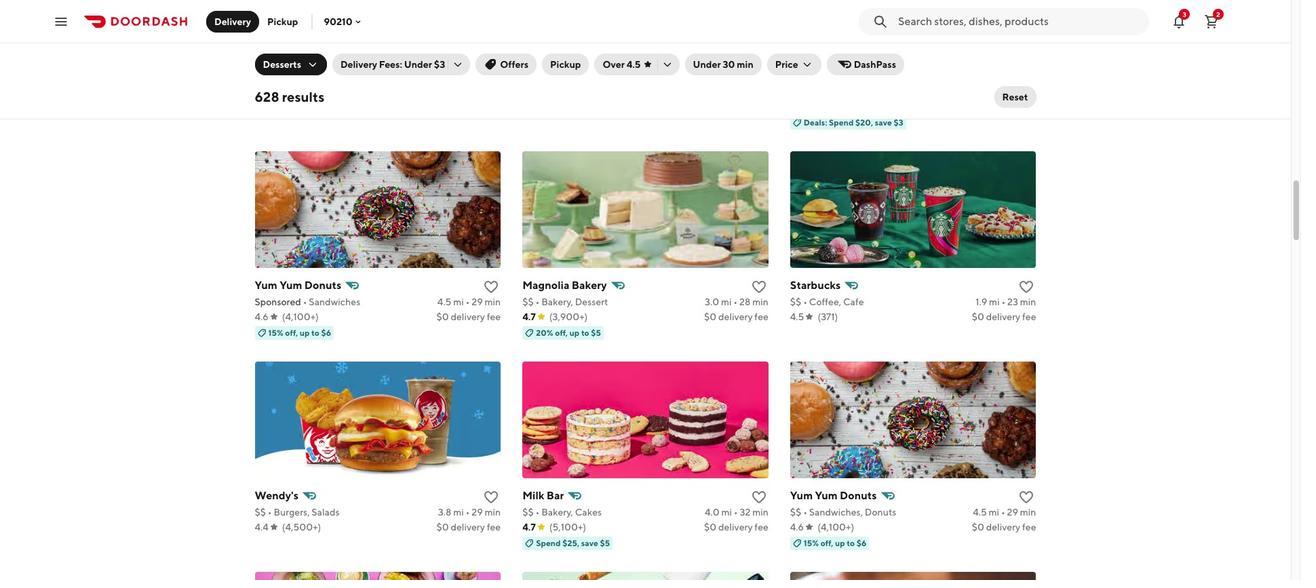 Task type: vqa. For each thing, say whether or not it's contained in the screenshot.
BBQ
no



Task type: describe. For each thing, give the bounding box(es) containing it.
$​0 for $$ • burgers, salads
[[437, 522, 449, 532]]

desserts
[[263, 59, 301, 70]]

0 vertical spatial pickup button
[[259, 11, 306, 32]]

$$ • coffee, espresso
[[255, 86, 346, 97]]

wendy's
[[255, 489, 299, 502]]

(4,100+) for click to add this store to your saved list image for yum
[[282, 311, 319, 322]]

and
[[292, 68, 311, 81]]

pickup for pickup button to the right
[[550, 59, 581, 70]]

to for $$ • sandwiches, donuts
[[847, 538, 855, 548]]

90210 button
[[324, 16, 363, 27]]

magnolia bakery
[[523, 279, 607, 292]]

delivery for $$ • burgers, salads
[[451, 522, 485, 532]]

min for click to add this store to your saved list icon associated with yum yum donuts
[[1020, 507, 1036, 517]]

yum yum donuts for click to add this store to your saved list image for yum
[[255, 279, 341, 292]]

under 30 min button
[[685, 54, 762, 75]]

$$ • burgers, salads
[[255, 507, 340, 517]]

bakery
[[572, 279, 607, 292]]

to for $$ • bakery, dessert
[[581, 327, 589, 338]]

3
[[1183, 10, 1187, 18]]

35
[[1007, 86, 1018, 97]]

click to add this store to your saved list image for yum yum donuts
[[1019, 489, 1035, 505]]

$​0 delivery fee for $$ • sandwiches, donuts
[[972, 522, 1036, 532]]

delivery for $$ • coffee, cafe
[[986, 311, 1021, 322]]

$​0 delivery fee for $$ • bakery, cakes
[[704, 522, 769, 532]]

3.8 mi • 29 min
[[438, 507, 501, 517]]

cafe
[[843, 296, 864, 307]]

delivery button
[[206, 11, 259, 32]]

32
[[740, 507, 751, 517]]

coffee
[[255, 68, 290, 81]]

coffee, for cafe
[[809, 296, 841, 307]]

1 vertical spatial 4.6
[[790, 522, 804, 532]]

under 30 min
[[693, 59, 754, 70]]

up for $$ • sandwiches, donuts
[[835, 538, 845, 548]]

(371)
[[818, 311, 838, 322]]

deals:
[[804, 117, 827, 127]]

plants
[[313, 68, 345, 81]]

29 for $$ • sandwiches, donuts
[[1007, 507, 1018, 517]]

offers
[[500, 59, 529, 70]]

1 vertical spatial save
[[581, 538, 598, 548]]

delivery for delivery fees: under $3
[[341, 59, 377, 70]]

bar
[[547, 489, 564, 502]]

4.4
[[255, 522, 269, 532]]

click to add this store to your saved list image up 3.8 mi • 29 min
[[483, 489, 499, 505]]

delivery for $$ • bakery, dessert
[[719, 311, 753, 322]]

(5,100+)
[[549, 522, 586, 532]]

4.7 for magnolia bakery
[[523, 311, 536, 322]]

$​0 delivery fee for $$ • coffee, cafe
[[972, 311, 1036, 322]]

$$ for yum yum donuts
[[790, 507, 802, 517]]

1 horizontal spatial pickup button
[[542, 54, 589, 75]]

open menu image
[[53, 13, 69, 30]]

price button
[[767, 54, 821, 75]]

3.8
[[438, 507, 452, 517]]

min inside 4.1 mi • 35 min $​0 delivery fee
[[1020, 86, 1036, 97]]

1 vertical spatial spend
[[536, 538, 561, 548]]

min for bakery's click to add this store to your saved list image
[[753, 296, 769, 307]]

$$ • bakery, cakes
[[523, 507, 602, 517]]

over
[[603, 59, 625, 70]]

(72)
[[282, 101, 298, 112]]

espresso
[[308, 86, 346, 97]]

mi for $$ • bakery, dessert
[[721, 296, 732, 307]]

over 4.5 button
[[595, 54, 680, 75]]

up for $$ • bakery, dessert
[[570, 327, 580, 338]]

1.9
[[976, 296, 987, 307]]

donuts for click to add this store to your saved list icon associated with yum yum donuts
[[840, 489, 877, 502]]

spend $25, save $5
[[536, 538, 610, 548]]

$$ for wendy's
[[255, 507, 266, 517]]

mi for $$ • coffee, cafe
[[989, 296, 1000, 307]]

cakes
[[575, 507, 602, 517]]

(3,900+)
[[549, 311, 588, 322]]

sandwiches
[[309, 296, 360, 307]]

(4,100+) for click to add this store to your saved list icon associated with yum yum donuts
[[818, 522, 854, 532]]

mi for $$ • sandwiches, donuts
[[989, 507, 1000, 517]]

magnolia
[[523, 279, 570, 292]]

4.5 mi • 29 min for click to add this store to your saved list image for yum
[[438, 296, 501, 307]]

0 vertical spatial spend
[[829, 117, 854, 127]]

$$ for starbucks
[[790, 296, 802, 307]]

20% off, up to $5
[[536, 327, 601, 338]]

delivery fees: under $3
[[341, 59, 445, 70]]

23
[[1008, 296, 1018, 307]]

dessert
[[575, 296, 608, 307]]

$20,
[[856, 117, 873, 127]]

$​0 for $$ • coffee, cafe
[[972, 311, 984, 322]]

coffee and plants
[[255, 68, 345, 81]]

fees:
[[379, 59, 402, 70]]

click to add this store to your saved list image for starbucks
[[1019, 279, 1035, 295]]

min for click to add this store to your saved list icon associated with starbucks
[[1020, 296, 1036, 307]]

mi for $$ • bakery, cakes
[[722, 507, 732, 517]]

click to add this store to your saved list image for cinnabon
[[1019, 68, 1035, 85]]

$​0 delivery fee for $$ • burgers, salads
[[437, 522, 501, 532]]

$​0 delivery fee for $$ • bakery, dessert
[[704, 311, 769, 322]]

sponsored • sandwiches
[[255, 296, 360, 307]]

deals: spend $20, save $3
[[804, 117, 904, 127]]

sandwiches,
[[809, 507, 863, 517]]

min inside button
[[737, 59, 754, 70]]

off, for $$ • sandwiches, donuts
[[821, 538, 834, 548]]

delivery for $$ • bakery, cakes
[[719, 522, 753, 532]]

reset
[[1003, 92, 1028, 102]]

90210
[[324, 16, 353, 27]]

offers button
[[476, 54, 537, 75]]

bakery, for bakery
[[542, 296, 573, 307]]



Task type: locate. For each thing, give the bounding box(es) containing it.
click to add this store to your saved list image for and
[[483, 68, 499, 85]]

0 vertical spatial $3
[[434, 59, 445, 70]]

min for click to add this store to your saved list image for yum
[[485, 296, 501, 307]]

coffee, for espresso
[[274, 86, 306, 97]]

1 horizontal spatial to
[[581, 327, 589, 338]]

1 vertical spatial 4.7
[[523, 311, 536, 322]]

over 4.5
[[603, 59, 641, 70]]

4.5 inside the over 4.5 button
[[627, 59, 641, 70]]

min for click to add this store to your saved list icon associated with milk bar
[[753, 507, 769, 517]]

0 horizontal spatial save
[[581, 538, 598, 548]]

(4,500+)
[[282, 522, 321, 532]]

delivery for $$ • sandwiches, donuts
[[986, 522, 1021, 532]]

0 horizontal spatial 4.5 mi • 29 min
[[438, 296, 501, 307]]

save right $20,
[[875, 117, 892, 127]]

1 horizontal spatial save
[[875, 117, 892, 127]]

$$ left sandwiches,
[[790, 507, 802, 517]]

15%
[[268, 327, 283, 338], [804, 538, 819, 548]]

under left 30
[[693, 59, 721, 70]]

0 horizontal spatial 15%
[[268, 327, 283, 338]]

0 vertical spatial $5
[[591, 327, 601, 338]]

coffee, up (72)
[[274, 86, 306, 97]]

0 vertical spatial save
[[875, 117, 892, 127]]

bakery, for bar
[[542, 507, 573, 517]]

0 vertical spatial delivery
[[214, 16, 251, 27]]

2 button
[[1198, 8, 1225, 35]]

4.6 down $$ • sandwiches, donuts
[[790, 522, 804, 532]]

under
[[404, 59, 432, 70], [693, 59, 721, 70]]

$$
[[255, 86, 266, 97], [523, 296, 534, 307], [790, 296, 802, 307], [255, 507, 266, 517], [523, 507, 534, 517], [790, 507, 802, 517]]

$3 right "fees:"
[[434, 59, 445, 70]]

1 horizontal spatial $3
[[894, 117, 904, 127]]

pickup left over
[[550, 59, 581, 70]]

min
[[737, 59, 754, 70], [1020, 86, 1036, 97], [485, 296, 501, 307], [753, 296, 769, 307], [1020, 296, 1036, 307], [485, 507, 501, 517], [753, 507, 769, 517], [1020, 507, 1036, 517]]

starbucks
[[790, 279, 841, 292]]

click to add this store to your saved list image for bakery
[[751, 279, 767, 295]]

donuts for click to add this store to your saved list image for yum
[[304, 279, 341, 292]]

1 horizontal spatial coffee,
[[809, 296, 841, 307]]

cinnabon
[[790, 68, 840, 81]]

$25,
[[563, 538, 580, 548]]

15% off, up to $6 down sponsored • sandwiches
[[268, 327, 331, 338]]

0 horizontal spatial pickup button
[[259, 11, 306, 32]]

salads
[[312, 507, 340, 517]]

(4,100+)
[[282, 311, 319, 322], [818, 522, 854, 532]]

0 vertical spatial 15%
[[268, 327, 283, 338]]

20%
[[536, 327, 553, 338]]

yum
[[255, 279, 277, 292], [280, 279, 302, 292], [790, 489, 813, 502], [815, 489, 838, 502]]

•
[[268, 86, 272, 97], [1001, 86, 1005, 97], [303, 296, 307, 307], [466, 296, 470, 307], [536, 296, 540, 307], [734, 296, 738, 307], [803, 296, 807, 307], [1002, 296, 1006, 307], [268, 507, 272, 517], [466, 507, 470, 517], [536, 507, 540, 517], [734, 507, 738, 517], [803, 507, 807, 517], [1001, 507, 1005, 517]]

$​0 for $$ • bakery, dessert
[[704, 311, 717, 322]]

donuts up sandwiches
[[304, 279, 341, 292]]

$​0 inside 4.1 mi • 35 min $​0 delivery fee
[[972, 101, 984, 112]]

desserts button
[[255, 54, 327, 75]]

15% down sandwiches,
[[804, 538, 819, 548]]

1 vertical spatial (4,100+)
[[818, 522, 854, 532]]

0 horizontal spatial coffee,
[[274, 86, 306, 97]]

2 horizontal spatial to
[[847, 538, 855, 548]]

0 horizontal spatial 15% off, up to $6
[[268, 327, 331, 338]]

$​0 delivery fee
[[437, 311, 501, 322], [704, 311, 769, 322], [972, 311, 1036, 322], [437, 522, 501, 532], [704, 522, 769, 532], [972, 522, 1036, 532]]

to down $$ • sandwiches, donuts
[[847, 538, 855, 548]]

click to add this store to your saved list image
[[751, 68, 767, 85], [1019, 68, 1035, 85], [1019, 279, 1035, 295], [751, 489, 767, 505], [1019, 489, 1035, 505]]

29
[[472, 296, 483, 307], [472, 507, 483, 517], [1007, 507, 1018, 517]]

sponsored
[[255, 296, 301, 307]]

$$ down magnolia
[[523, 296, 534, 307]]

bakery, down bar on the left
[[542, 507, 573, 517]]

2 horizontal spatial off,
[[821, 538, 834, 548]]

4.0 mi • 32 min
[[705, 507, 769, 517]]

pickup button up the desserts
[[259, 11, 306, 32]]

1 horizontal spatial pickup
[[550, 59, 581, 70]]

1 horizontal spatial 15%
[[804, 538, 819, 548]]

burgers,
[[274, 507, 310, 517]]

1 horizontal spatial 4.5 mi • 29 min
[[973, 507, 1036, 517]]

0 horizontal spatial (4,100+)
[[282, 311, 319, 322]]

denny's
[[523, 68, 563, 81]]

1 horizontal spatial (4,100+)
[[818, 522, 854, 532]]

4.0
[[705, 507, 720, 517]]

0 vertical spatial coffee,
[[274, 86, 306, 97]]

mi inside 4.1 mi • 35 min $​0 delivery fee
[[989, 86, 999, 97]]

$3
[[434, 59, 445, 70], [894, 117, 904, 127]]

1 horizontal spatial delivery
[[341, 59, 377, 70]]

0 vertical spatial donuts
[[304, 279, 341, 292]]

2 vertical spatial donuts
[[865, 507, 897, 517]]

1 vertical spatial 15% off, up to $6
[[804, 538, 867, 548]]

1 under from the left
[[404, 59, 432, 70]]

click to add this store to your saved list image left magnolia
[[483, 279, 499, 295]]

pickup button left over
[[542, 54, 589, 75]]

0 horizontal spatial up
[[300, 327, 310, 338]]

to down (3,900+)
[[581, 327, 589, 338]]

1 vertical spatial delivery
[[341, 59, 377, 70]]

0 horizontal spatial under
[[404, 59, 432, 70]]

15% off, up to $6 down sandwiches,
[[804, 538, 867, 548]]

1 horizontal spatial 4.6
[[790, 522, 804, 532]]

4.1
[[975, 86, 987, 97]]

$5 down the dessert on the bottom of page
[[591, 327, 601, 338]]

2 bakery, from the top
[[542, 507, 573, 517]]

0 horizontal spatial pickup
[[267, 16, 298, 27]]

4.7 down magnolia
[[523, 311, 536, 322]]

delivery inside button
[[214, 16, 251, 27]]

4.5 mi • 29 min for click to add this store to your saved list icon associated with yum yum donuts
[[973, 507, 1036, 517]]

0 vertical spatial 4.5 mi • 29 min
[[438, 296, 501, 307]]

click to add this store to your saved list image up 3.0 mi • 28 min
[[751, 279, 767, 295]]

1 vertical spatial bakery,
[[542, 507, 573, 517]]

click to add this store to your saved list image left offers
[[483, 68, 499, 85]]

delivery
[[986, 101, 1021, 112], [451, 311, 485, 322], [719, 311, 753, 322], [986, 311, 1021, 322], [451, 522, 485, 532], [719, 522, 753, 532], [986, 522, 1021, 532]]

3 items, open order cart image
[[1204, 13, 1220, 30]]

0 horizontal spatial $6
[[321, 327, 331, 338]]

0 horizontal spatial delivery
[[214, 16, 251, 27]]

2 horizontal spatial up
[[835, 538, 845, 548]]

donuts right sandwiches,
[[865, 507, 897, 517]]

1 vertical spatial 15%
[[804, 538, 819, 548]]

$3 right $20,
[[894, 117, 904, 127]]

milk bar
[[523, 489, 564, 502]]

save
[[875, 117, 892, 127], [581, 538, 598, 548]]

4.5
[[627, 59, 641, 70], [438, 296, 452, 307], [790, 311, 804, 322], [973, 507, 987, 517]]

$$ down starbucks
[[790, 296, 802, 307]]

coffee, up (371)
[[809, 296, 841, 307]]

1 vertical spatial $5
[[600, 538, 610, 548]]

pickup for topmost pickup button
[[267, 16, 298, 27]]

dashpass
[[854, 59, 896, 70]]

4.6
[[255, 311, 269, 322], [790, 522, 804, 532]]

to
[[311, 327, 319, 338], [581, 327, 589, 338], [847, 538, 855, 548]]

$​0 for $$ • sandwiches, donuts
[[972, 522, 984, 532]]

0 horizontal spatial $3
[[434, 59, 445, 70]]

1 vertical spatial pickup button
[[542, 54, 589, 75]]

1 horizontal spatial $6
[[857, 538, 867, 548]]

15% down sponsored
[[268, 327, 283, 338]]

1 vertical spatial pickup
[[550, 59, 581, 70]]

fee
[[1023, 101, 1036, 112], [487, 311, 501, 322], [755, 311, 769, 322], [1023, 311, 1036, 322], [487, 522, 501, 532], [755, 522, 769, 532], [1023, 522, 1036, 532]]

2 under from the left
[[693, 59, 721, 70]]

pickup up the desserts
[[267, 16, 298, 27]]

1 vertical spatial $3
[[894, 117, 904, 127]]

$6
[[321, 327, 331, 338], [857, 538, 867, 548]]

spend
[[829, 117, 854, 127], [536, 538, 561, 548]]

up down (3,900+)
[[570, 327, 580, 338]]

click to add this store to your saved list image for milk bar
[[751, 489, 767, 505]]

1 horizontal spatial off,
[[555, 327, 568, 338]]

1 vertical spatial coffee,
[[809, 296, 841, 307]]

donuts up $$ • sandwiches, donuts
[[840, 489, 877, 502]]

delivery inside 4.1 mi • 35 min $​0 delivery fee
[[986, 101, 1021, 112]]

notification bell image
[[1171, 13, 1187, 30]]

$$ up 4.4
[[255, 507, 266, 517]]

price
[[775, 59, 798, 70]]

0 vertical spatial (4,100+)
[[282, 311, 319, 322]]

denny's link
[[523, 66, 769, 116]]

yum yum donuts up sandwiches,
[[790, 489, 877, 502]]

delivery
[[214, 16, 251, 27], [341, 59, 377, 70]]

$6 down $$ • sandwiches, donuts
[[857, 538, 867, 548]]

29 for $$ • burgers, salads
[[472, 507, 483, 517]]

0 vertical spatial 4.7
[[255, 101, 268, 112]]

under right "fees:"
[[404, 59, 432, 70]]

(4,100+) down sponsored • sandwiches
[[282, 311, 319, 322]]

30
[[723, 59, 735, 70]]

yum yum donuts for click to add this store to your saved list icon associated with yum yum donuts
[[790, 489, 877, 502]]

reset button
[[994, 86, 1036, 108]]

1 bakery, from the top
[[542, 296, 573, 307]]

click to add this store to your saved list image for yum
[[483, 279, 499, 295]]

3.0 mi • 28 min
[[705, 296, 769, 307]]

4.6 down sponsored
[[255, 311, 269, 322]]

15% off, up to $6
[[268, 327, 331, 338], [804, 538, 867, 548]]

0 vertical spatial 15% off, up to $6
[[268, 327, 331, 338]]

fee inside 4.1 mi • 35 min $​0 delivery fee
[[1023, 101, 1036, 112]]

0 horizontal spatial off,
[[285, 327, 298, 338]]

delivery for delivery
[[214, 16, 251, 27]]

0 horizontal spatial to
[[311, 327, 319, 338]]

28
[[740, 296, 751, 307]]

1 horizontal spatial 15% off, up to $6
[[804, 538, 867, 548]]

save right "$25,"
[[581, 538, 598, 548]]

4.5 mi • 29 min
[[438, 296, 501, 307], [973, 507, 1036, 517]]

$$ for magnolia bakery
[[523, 296, 534, 307]]

1 horizontal spatial spend
[[829, 117, 854, 127]]

up down sponsored • sandwiches
[[300, 327, 310, 338]]

up down $$ • sandwiches, donuts
[[835, 538, 845, 548]]

yum yum donuts
[[255, 279, 341, 292], [790, 489, 877, 502]]

0 vertical spatial $6
[[321, 327, 331, 338]]

0 vertical spatial 4.6
[[255, 311, 269, 322]]

off, right 20%
[[555, 327, 568, 338]]

4.7 down milk
[[523, 522, 536, 532]]

1 vertical spatial yum yum donuts
[[790, 489, 877, 502]]

$6 down sandwiches
[[321, 327, 331, 338]]

click to add this store to your saved list image
[[483, 68, 499, 85], [483, 279, 499, 295], [751, 279, 767, 295], [483, 489, 499, 505]]

$​0
[[972, 101, 984, 112], [437, 311, 449, 322], [704, 311, 717, 322], [972, 311, 984, 322], [437, 522, 449, 532], [704, 522, 717, 532], [972, 522, 984, 532]]

fee for $$ • bakery, dessert
[[755, 311, 769, 322]]

milk
[[523, 489, 545, 502]]

(4,100+) down sandwiches,
[[818, 522, 854, 532]]

$$ • bakery, dessert
[[523, 296, 608, 307]]

$$ • coffee, cafe
[[790, 296, 864, 307]]

0 horizontal spatial 4.6
[[255, 311, 269, 322]]

fee for $$ • bakery, cakes
[[755, 522, 769, 532]]

mi
[[989, 86, 999, 97], [453, 296, 464, 307], [721, 296, 732, 307], [989, 296, 1000, 307], [453, 507, 464, 517], [722, 507, 732, 517], [989, 507, 1000, 517]]

628
[[255, 89, 279, 104]]

pickup
[[267, 16, 298, 27], [550, 59, 581, 70]]

1 horizontal spatial yum yum donuts
[[790, 489, 877, 502]]

3.0
[[705, 296, 719, 307]]

off, down sandwiches,
[[821, 538, 834, 548]]

0 vertical spatial yum yum donuts
[[255, 279, 341, 292]]

min for click to add this store to your saved list image above 3.8 mi • 29 min
[[485, 507, 501, 517]]

1 vertical spatial donuts
[[840, 489, 877, 502]]

coffee,
[[274, 86, 306, 97], [809, 296, 841, 307]]

1 horizontal spatial under
[[693, 59, 721, 70]]

mi for $$ • burgers, salads
[[453, 507, 464, 517]]

• inside 4.1 mi • 35 min $​0 delivery fee
[[1001, 86, 1005, 97]]

15% off, up to $6 for click to add this store to your saved list icon associated with yum yum donuts
[[804, 538, 867, 548]]

off, down sponsored
[[285, 327, 298, 338]]

0 vertical spatial bakery,
[[542, 296, 573, 307]]

fee for $$ • burgers, salads
[[487, 522, 501, 532]]

$$ for milk bar
[[523, 507, 534, 517]]

$$ down coffee
[[255, 86, 266, 97]]

2 vertical spatial 4.7
[[523, 522, 536, 532]]

0 vertical spatial pickup
[[267, 16, 298, 27]]

1 vertical spatial 4.5 mi • 29 min
[[973, 507, 1036, 517]]

dashpass button
[[827, 54, 904, 75]]

4.7 for milk bar
[[523, 522, 536, 532]]

0 horizontal spatial yum yum donuts
[[255, 279, 341, 292]]

1.9 mi • 23 min
[[976, 296, 1036, 307]]

yum yum donuts up sponsored • sandwiches
[[255, 279, 341, 292]]

$5 right "$25,"
[[600, 538, 610, 548]]

to down sponsored • sandwiches
[[311, 327, 319, 338]]

2
[[1217, 10, 1221, 18]]

628 results
[[255, 89, 325, 104]]

0 horizontal spatial spend
[[536, 538, 561, 548]]

4.1 mi • 35 min $​0 delivery fee
[[972, 86, 1036, 112]]

4.7 left (72)
[[255, 101, 268, 112]]

spend left $20,
[[829, 117, 854, 127]]

fee for $$ • coffee, cafe
[[1023, 311, 1036, 322]]

spend left "$25,"
[[536, 538, 561, 548]]

off, for $$ • bakery, dessert
[[555, 327, 568, 338]]

Store search: begin typing to search for stores available on DoorDash text field
[[898, 14, 1141, 29]]

1 horizontal spatial up
[[570, 327, 580, 338]]

$$ • sandwiches, donuts
[[790, 507, 897, 517]]

up
[[300, 327, 310, 338], [570, 327, 580, 338], [835, 538, 845, 548]]

bakery, down magnolia bakery
[[542, 296, 573, 307]]

results
[[282, 89, 325, 104]]

$​0 for $$ • bakery, cakes
[[704, 522, 717, 532]]

under inside button
[[693, 59, 721, 70]]

1 vertical spatial $6
[[857, 538, 867, 548]]

$$ down milk
[[523, 507, 534, 517]]

15% off, up to $6 for click to add this store to your saved list image for yum
[[268, 327, 331, 338]]

fee for $$ • sandwiches, donuts
[[1023, 522, 1036, 532]]



